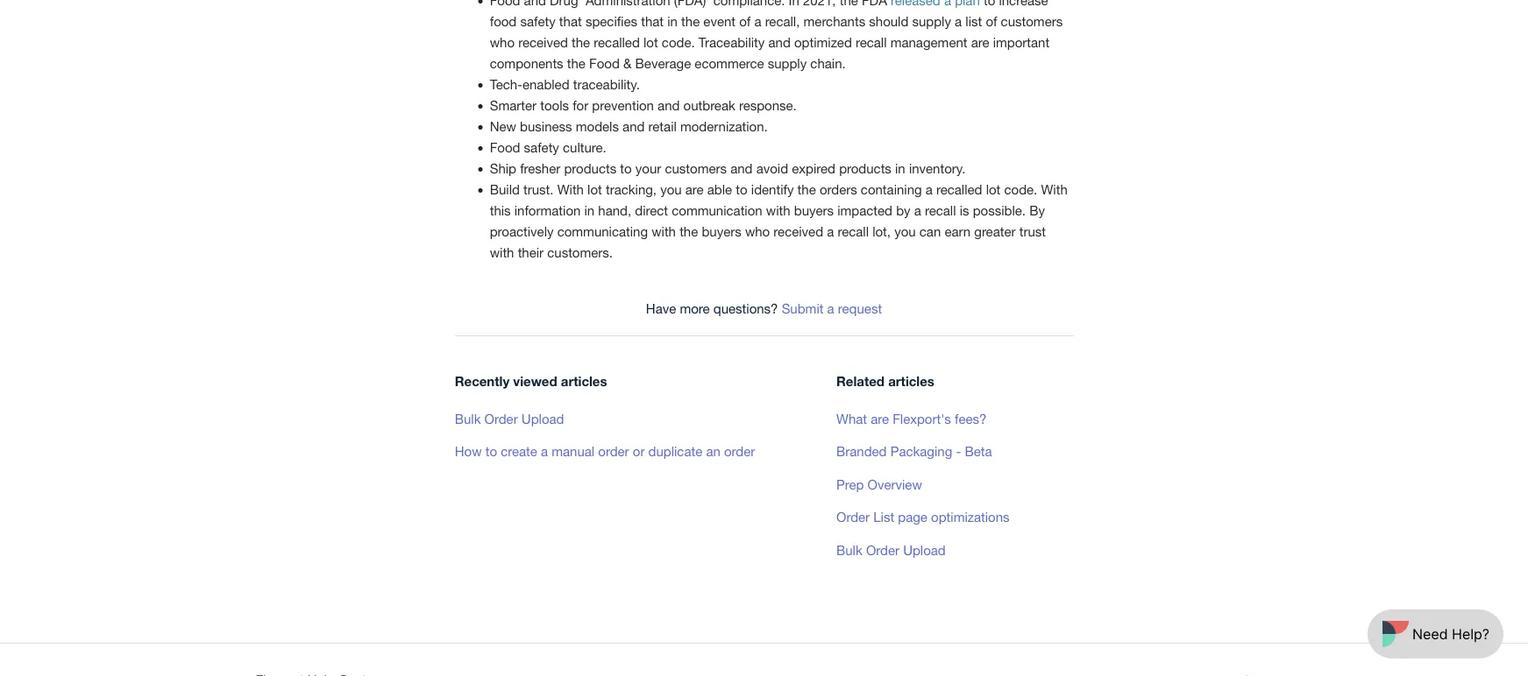 Task type: describe. For each thing, give the bounding box(es) containing it.
fresher
[[520, 161, 560, 176]]

retail
[[648, 119, 677, 134]]

branded
[[836, 444, 887, 459]]

for
[[573, 98, 588, 113]]

2 vertical spatial are
[[871, 411, 889, 426]]

more
[[680, 301, 710, 316]]

a left "recall," in the right top of the page
[[754, 13, 761, 29]]

tools
[[540, 98, 569, 113]]

specifies
[[586, 13, 637, 29]]

this
[[490, 203, 511, 218]]

1 vertical spatial order
[[836, 510, 870, 525]]

models
[[576, 119, 619, 134]]

list
[[873, 510, 894, 525]]

merchants
[[804, 13, 865, 29]]

by
[[896, 203, 911, 218]]

1 vertical spatial with
[[652, 224, 676, 239]]

components
[[490, 55, 563, 71]]

0 vertical spatial you
[[660, 182, 682, 197]]

code. inside to increase food safety that specifies that in the event of a recall, merchants should supply a list of customers who received the recalled lot code. traceability and optimized recall management are important components the food & beverage ecommerce supply chain.
[[662, 34, 695, 50]]

&
[[623, 55, 632, 71]]

tech-
[[490, 77, 522, 92]]

traceability
[[699, 34, 765, 50]]

manual
[[552, 444, 595, 459]]

received inside the tech-enabled traceability. smarter tools for prevention and outbreak response. new business models and retail modernization. food safety culture. ship fresher products to your customers and avoid expired products in inventory. build trust. with lot tracking, you are able to identify the orders containing a recalled lot code. with this information in hand, direct communication with buyers impacted by a recall is possible. by proactively communicating with the buyers who received a recall lot, you can earn greater trust with their customers.
[[774, 224, 823, 239]]

packaging
[[890, 444, 952, 459]]

1 horizontal spatial supply
[[912, 13, 951, 29]]

trust.
[[523, 182, 554, 197]]

hand,
[[598, 203, 631, 218]]

proactively
[[490, 224, 554, 239]]

chain.
[[810, 55, 846, 71]]

expired
[[792, 161, 835, 176]]

to up tracking,
[[620, 161, 632, 176]]

received inside to increase food safety that specifies that in the event of a recall, merchants should supply a list of customers who received the recalled lot code. traceability and optimized recall management are important components the food & beverage ecommerce supply chain.
[[518, 34, 568, 50]]

branded packaging - beta link
[[836, 444, 992, 459]]

a right by
[[914, 203, 921, 218]]

order list page optimizations
[[836, 510, 1010, 525]]

have more questions? submit a request
[[646, 301, 882, 316]]

customers inside the tech-enabled traceability. smarter tools for prevention and outbreak response. new business models and retail modernization. food safety culture. ship fresher products to your customers and avoid expired products in inventory. build trust. with lot tracking, you are able to identify the orders containing a recalled lot code. with this information in hand, direct communication with buyers impacted by a recall is possible. by proactively communicating with the buyers who received a recall lot, you can earn greater trust with their customers.
[[665, 161, 727, 176]]

1 of from the left
[[739, 13, 751, 29]]

an
[[706, 444, 720, 459]]

build
[[490, 182, 520, 197]]

can
[[919, 224, 941, 239]]

lot inside to increase food safety that specifies that in the event of a recall, merchants should supply a list of customers who received the recalled lot code. traceability and optimized recall management are important components the food & beverage ecommerce supply chain.
[[643, 34, 658, 50]]

containing
[[861, 182, 922, 197]]

how to create a manual order or duplicate an order link
[[455, 444, 755, 459]]

by
[[1029, 203, 1045, 218]]

your
[[635, 161, 661, 176]]

1 order from the left
[[598, 444, 629, 459]]

greater
[[974, 224, 1016, 239]]

in inside to increase food safety that specifies that in the event of a recall, merchants should supply a list of customers who received the recalled lot code. traceability and optimized recall management are important components the food & beverage ecommerce supply chain.
[[667, 13, 678, 29]]

2 horizontal spatial lot
[[986, 182, 1001, 197]]

0 horizontal spatial lot
[[587, 182, 602, 197]]

food
[[490, 13, 517, 29]]

bulk for bulk order upload 'link' to the top
[[455, 411, 481, 426]]

optimized
[[794, 34, 852, 50]]

2 products from the left
[[839, 161, 891, 176]]

direct
[[635, 203, 668, 218]]

code. inside the tech-enabled traceability. smarter tools for prevention and outbreak response. new business models and retail modernization. food safety culture. ship fresher products to your customers and avoid expired products in inventory. build trust. with lot tracking, you are able to identify the orders containing a recalled lot code. with this information in hand, direct communication with buyers impacted by a recall is possible. by proactively communicating with the buyers who received a recall lot, you can earn greater trust with their customers.
[[1004, 182, 1037, 197]]

prep
[[836, 477, 864, 492]]

1 that from the left
[[559, 13, 582, 29]]

1 vertical spatial recall
[[925, 203, 956, 218]]

2 articles from the left
[[888, 373, 934, 389]]

what are flexport's fees?
[[836, 411, 987, 426]]

a right submit
[[827, 301, 834, 316]]

1 vertical spatial supply
[[768, 55, 807, 71]]

food inside to increase food safety that specifies that in the event of a recall, merchants should supply a list of customers who received the recalled lot code. traceability and optimized recall management are important components the food & beverage ecommerce supply chain.
[[589, 55, 620, 71]]

page
[[898, 510, 927, 525]]

2 with from the left
[[1041, 182, 1068, 197]]

create
[[501, 444, 537, 459]]

2 that from the left
[[641, 13, 664, 29]]

have
[[646, 301, 676, 316]]

smarter
[[490, 98, 537, 113]]

1 products from the left
[[564, 161, 616, 176]]

food inside the tech-enabled traceability. smarter tools for prevention and outbreak response. new business models and retail modernization. food safety culture. ship fresher products to your customers and avoid expired products in inventory. build trust. with lot tracking, you are able to identify the orders containing a recalled lot code. with this information in hand, direct communication with buyers impacted by a recall is possible. by proactively communicating with the buyers who received a recall lot, you can earn greater trust with their customers.
[[490, 140, 520, 155]]

a left list
[[955, 13, 962, 29]]

recalled inside to increase food safety that specifies that in the event of a recall, merchants should supply a list of customers who received the recalled lot code. traceability and optimized recall management are important components the food & beverage ecommerce supply chain.
[[594, 34, 640, 50]]

order list page optimizations link
[[836, 510, 1010, 525]]

new
[[490, 119, 516, 134]]

customers inside to increase food safety that specifies that in the event of a recall, merchants should supply a list of customers who received the recalled lot code. traceability and optimized recall management are important components the food & beverage ecommerce supply chain.
[[1001, 13, 1063, 29]]

information
[[514, 203, 581, 218]]

important
[[993, 34, 1050, 50]]

the down the expired
[[797, 182, 816, 197]]

submit
[[782, 301, 824, 316]]

and up retail
[[658, 98, 680, 113]]

business
[[520, 119, 572, 134]]

impacted
[[837, 203, 892, 218]]

avoid
[[756, 161, 788, 176]]

tracking,
[[606, 182, 657, 197]]

traceability.
[[573, 77, 640, 92]]

identify
[[751, 182, 794, 197]]

recall,
[[765, 13, 800, 29]]

beta
[[965, 444, 992, 459]]

related
[[836, 373, 885, 389]]

list
[[966, 13, 982, 29]]

flexport's
[[893, 411, 951, 426]]

enabled
[[522, 77, 569, 92]]

request
[[838, 301, 882, 316]]

what
[[836, 411, 867, 426]]

2 of from the left
[[986, 13, 997, 29]]

are inside the tech-enabled traceability. smarter tools for prevention and outbreak response. new business models and retail modernization. food safety culture. ship fresher products to your customers and avoid expired products in inventory. build trust. with lot tracking, you are able to identify the orders containing a recalled lot code. with this information in hand, direct communication with buyers impacted by a recall is possible. by proactively communicating with the buyers who received a recall lot, you can earn greater trust with their customers.
[[685, 182, 704, 197]]

1 articles from the left
[[561, 373, 607, 389]]

prep overview link
[[836, 477, 922, 492]]

the up traceability.
[[567, 55, 586, 71]]

who inside to increase food safety that specifies that in the event of a recall, merchants should supply a list of customers who received the recalled lot code. traceability and optimized recall management are important components the food & beverage ecommerce supply chain.
[[490, 34, 515, 50]]

tech-enabled traceability. smarter tools for prevention and outbreak response. new business models and retail modernization. food safety culture. ship fresher products to your customers and avoid expired products in inventory. build trust. with lot tracking, you are able to identify the orders containing a recalled lot code. with this information in hand, direct communication with buyers impacted by a recall is possible. by proactively communicating with the buyers who received a recall lot, you can earn greater trust with their customers.
[[490, 77, 1068, 260]]



Task type: locate. For each thing, give the bounding box(es) containing it.
bulk order upload link
[[455, 411, 564, 426], [836, 542, 946, 558]]

who down food
[[490, 34, 515, 50]]

food up ship
[[490, 140, 520, 155]]

bulk down prep
[[836, 542, 862, 558]]

how to create a manual order or duplicate an order
[[455, 444, 755, 459]]

of up traceability
[[739, 13, 751, 29]]

2 vertical spatial recall
[[838, 224, 869, 239]]

a down "orders"
[[827, 224, 834, 239]]

to
[[984, 0, 995, 8], [620, 161, 632, 176], [736, 182, 748, 197], [485, 444, 497, 459]]

1 horizontal spatial that
[[641, 13, 664, 29]]

viewed
[[513, 373, 557, 389]]

order left the list
[[836, 510, 870, 525]]

safety inside to increase food safety that specifies that in the event of a recall, merchants should supply a list of customers who received the recalled lot code. traceability and optimized recall management are important components the food & beverage ecommerce supply chain.
[[520, 13, 556, 29]]

you up direct on the top of the page
[[660, 182, 682, 197]]

1 vertical spatial bulk order upload link
[[836, 542, 946, 558]]

order down the list
[[866, 542, 899, 558]]

1 vertical spatial in
[[895, 161, 905, 176]]

0 horizontal spatial with
[[557, 182, 584, 197]]

1 horizontal spatial recalled
[[936, 182, 982, 197]]

order for the rightmost bulk order upload 'link'
[[866, 542, 899, 558]]

supply up management
[[912, 13, 951, 29]]

recall inside to increase food safety that specifies that in the event of a recall, merchants should supply a list of customers who received the recalled lot code. traceability and optimized recall management are important components the food & beverage ecommerce supply chain.
[[856, 34, 887, 50]]

0 horizontal spatial received
[[518, 34, 568, 50]]

should
[[869, 13, 909, 29]]

1 vertical spatial upload
[[903, 542, 946, 558]]

customers down 'increase'
[[1001, 13, 1063, 29]]

1 horizontal spatial articles
[[888, 373, 934, 389]]

inventory.
[[909, 161, 966, 176]]

with up by
[[1041, 182, 1068, 197]]

0 vertical spatial code.
[[662, 34, 695, 50]]

that left specifies on the top left of page
[[559, 13, 582, 29]]

1 horizontal spatial you
[[894, 224, 916, 239]]

lot up hand,
[[587, 182, 602, 197]]

with left their in the left top of the page
[[490, 245, 514, 260]]

1 horizontal spatial are
[[871, 411, 889, 426]]

the
[[681, 13, 700, 29], [572, 34, 590, 50], [567, 55, 586, 71], [797, 182, 816, 197], [680, 224, 698, 239]]

with
[[557, 182, 584, 197], [1041, 182, 1068, 197]]

in
[[667, 13, 678, 29], [895, 161, 905, 176], [584, 203, 595, 218]]

0 horizontal spatial bulk
[[455, 411, 481, 426]]

how
[[455, 444, 482, 459]]

0 horizontal spatial supply
[[768, 55, 807, 71]]

safety inside the tech-enabled traceability. smarter tools for prevention and outbreak response. new business models and retail modernization. food safety culture. ship fresher products to your customers and avoid expired products in inventory. build trust. with lot tracking, you are able to identify the orders containing a recalled lot code. with this information in hand, direct communication with buyers impacted by a recall is possible. by proactively communicating with the buyers who received a recall lot, you can earn greater trust with their customers.
[[524, 140, 559, 155]]

0 vertical spatial are
[[971, 34, 989, 50]]

the down 'communication'
[[680, 224, 698, 239]]

2 horizontal spatial in
[[895, 161, 905, 176]]

buyers down "orders"
[[794, 203, 834, 218]]

safety
[[520, 13, 556, 29], [524, 140, 559, 155]]

a
[[754, 13, 761, 29], [955, 13, 962, 29], [926, 182, 933, 197], [914, 203, 921, 218], [827, 224, 834, 239], [827, 301, 834, 316], [541, 444, 548, 459]]

1 horizontal spatial customers
[[1001, 13, 1063, 29]]

and
[[768, 34, 791, 50], [658, 98, 680, 113], [623, 119, 645, 134], [730, 161, 753, 176]]

1 horizontal spatial food
[[589, 55, 620, 71]]

who down identify
[[745, 224, 770, 239]]

1 vertical spatial customers
[[665, 161, 727, 176]]

0 horizontal spatial products
[[564, 161, 616, 176]]

0 vertical spatial supply
[[912, 13, 951, 29]]

1 vertical spatial bulk
[[836, 542, 862, 558]]

earn
[[945, 224, 971, 239]]

prevention
[[592, 98, 654, 113]]

prep overview
[[836, 477, 922, 492]]

recall down should
[[856, 34, 887, 50]]

is
[[960, 203, 969, 218]]

lot up possible.
[[986, 182, 1001, 197]]

1 horizontal spatial in
[[667, 13, 678, 29]]

0 horizontal spatial recalled
[[594, 34, 640, 50]]

increase
[[999, 0, 1048, 8]]

upload for bulk order upload 'link' to the top
[[521, 411, 564, 426]]

0 horizontal spatial articles
[[561, 373, 607, 389]]

with down direct on the top of the page
[[652, 224, 676, 239]]

0 horizontal spatial in
[[584, 203, 595, 218]]

in up containing
[[895, 161, 905, 176]]

1 vertical spatial buyers
[[702, 224, 741, 239]]

modernization.
[[680, 119, 768, 134]]

bulk order upload down the list
[[836, 542, 946, 558]]

branded packaging - beta
[[836, 444, 992, 459]]

are left 'able'
[[685, 182, 704, 197]]

optimizations
[[931, 510, 1010, 525]]

lot,
[[872, 224, 891, 239]]

and down prevention
[[623, 119, 645, 134]]

are down list
[[971, 34, 989, 50]]

0 vertical spatial food
[[589, 55, 620, 71]]

with up information at the left of the page
[[557, 182, 584, 197]]

submit a request link
[[782, 301, 882, 316]]

2 vertical spatial in
[[584, 203, 595, 218]]

0 horizontal spatial food
[[490, 140, 520, 155]]

0 vertical spatial received
[[518, 34, 568, 50]]

0 vertical spatial with
[[766, 203, 790, 218]]

that right specifies on the top left of page
[[641, 13, 664, 29]]

0 horizontal spatial you
[[660, 182, 682, 197]]

2 vertical spatial with
[[490, 245, 514, 260]]

0 vertical spatial customers
[[1001, 13, 1063, 29]]

1 horizontal spatial of
[[986, 13, 997, 29]]

customers
[[1001, 13, 1063, 29], [665, 161, 727, 176]]

in up communicating
[[584, 203, 595, 218]]

buyers down 'communication'
[[702, 224, 741, 239]]

1 horizontal spatial products
[[839, 161, 891, 176]]

that
[[559, 13, 582, 29], [641, 13, 664, 29]]

overview
[[868, 477, 922, 492]]

1 vertical spatial are
[[685, 182, 704, 197]]

1 vertical spatial received
[[774, 224, 823, 239]]

order
[[598, 444, 629, 459], [724, 444, 755, 459]]

1 horizontal spatial with
[[652, 224, 676, 239]]

1 vertical spatial code.
[[1004, 182, 1037, 197]]

of right list
[[986, 13, 997, 29]]

1 horizontal spatial bulk
[[836, 542, 862, 558]]

upload
[[521, 411, 564, 426], [903, 542, 946, 558]]

communication
[[672, 203, 762, 218]]

customers up 'able'
[[665, 161, 727, 176]]

and down "recall," in the right top of the page
[[768, 34, 791, 50]]

safety right food
[[520, 13, 556, 29]]

food
[[589, 55, 620, 71], [490, 140, 520, 155]]

to right 'how'
[[485, 444, 497, 459]]

0 horizontal spatial code.
[[662, 34, 695, 50]]

with down identify
[[766, 203, 790, 218]]

food up traceability.
[[589, 55, 620, 71]]

a down inventory.
[[926, 182, 933, 197]]

order left "or"
[[598, 444, 629, 459]]

received
[[518, 34, 568, 50], [774, 224, 823, 239]]

recall
[[856, 34, 887, 50], [925, 203, 956, 218], [838, 224, 869, 239]]

upload down viewed
[[521, 411, 564, 426]]

articles
[[561, 373, 607, 389], [888, 373, 934, 389]]

buyers
[[794, 203, 834, 218], [702, 224, 741, 239]]

1 vertical spatial you
[[894, 224, 916, 239]]

are right the what
[[871, 411, 889, 426]]

recalled up is
[[936, 182, 982, 197]]

1 vertical spatial safety
[[524, 140, 559, 155]]

to increase food safety that specifies that in the event of a recall, merchants should supply a list of customers who received the recalled lot code. traceability and optimized recall management are important components the food & beverage ecommerce supply chain.
[[490, 0, 1063, 71]]

0 horizontal spatial are
[[685, 182, 704, 197]]

received down identify
[[774, 224, 823, 239]]

0 vertical spatial recalled
[[594, 34, 640, 50]]

recently viewed articles
[[455, 373, 607, 389]]

lot up beverage
[[643, 34, 658, 50]]

0 vertical spatial bulk order upload link
[[455, 411, 564, 426]]

the down specifies on the top left of page
[[572, 34, 590, 50]]

ecommerce
[[695, 55, 764, 71]]

1 horizontal spatial bulk order upload
[[836, 542, 946, 558]]

2 vertical spatial order
[[866, 542, 899, 558]]

bulk order upload link up create
[[455, 411, 564, 426]]

or
[[633, 444, 645, 459]]

0 vertical spatial safety
[[520, 13, 556, 29]]

0 vertical spatial in
[[667, 13, 678, 29]]

possible.
[[973, 203, 1026, 218]]

1 vertical spatial recalled
[[936, 182, 982, 197]]

received up components
[[518, 34, 568, 50]]

communicating
[[557, 224, 648, 239]]

1 vertical spatial food
[[490, 140, 520, 155]]

recently
[[455, 373, 510, 389]]

recalled
[[594, 34, 640, 50], [936, 182, 982, 197]]

products up containing
[[839, 161, 891, 176]]

0 horizontal spatial that
[[559, 13, 582, 29]]

0 vertical spatial recall
[[856, 34, 887, 50]]

1 horizontal spatial upload
[[903, 542, 946, 558]]

0 vertical spatial upload
[[521, 411, 564, 426]]

1 horizontal spatial with
[[1041, 182, 1068, 197]]

response.
[[739, 98, 797, 113]]

1 horizontal spatial order
[[724, 444, 755, 459]]

upload for the rightmost bulk order upload 'link'
[[903, 542, 946, 558]]

culture.
[[563, 140, 606, 155]]

code. up by
[[1004, 182, 1037, 197]]

products
[[564, 161, 616, 176], [839, 161, 891, 176]]

and up 'able'
[[730, 161, 753, 176]]

2 order from the left
[[724, 444, 755, 459]]

and inside to increase food safety that specifies that in the event of a recall, merchants should supply a list of customers who received the recalled lot code. traceability and optimized recall management are important components the food & beverage ecommerce supply chain.
[[768, 34, 791, 50]]

0 horizontal spatial bulk order upload link
[[455, 411, 564, 426]]

1 horizontal spatial code.
[[1004, 182, 1037, 197]]

code. up beverage
[[662, 34, 695, 50]]

supply left chain.
[[768, 55, 807, 71]]

ship
[[490, 161, 516, 176]]

orders
[[820, 182, 857, 197]]

order for bulk order upload 'link' to the top
[[484, 411, 518, 426]]

1 horizontal spatial who
[[745, 224, 770, 239]]

0 vertical spatial bulk order upload
[[455, 411, 564, 426]]

0 vertical spatial who
[[490, 34, 515, 50]]

trust
[[1019, 224, 1046, 239]]

0 horizontal spatial with
[[490, 245, 514, 260]]

products down culture.
[[564, 161, 616, 176]]

in up beverage
[[667, 13, 678, 29]]

0 horizontal spatial buyers
[[702, 224, 741, 239]]

0 vertical spatial bulk
[[455, 411, 481, 426]]

bulk order upload link down the list
[[836, 542, 946, 558]]

you down by
[[894, 224, 916, 239]]

are
[[971, 34, 989, 50], [685, 182, 704, 197], [871, 411, 889, 426]]

customers.
[[547, 245, 613, 260]]

order up create
[[484, 411, 518, 426]]

to left 'increase'
[[984, 0, 995, 8]]

articles right viewed
[[561, 373, 607, 389]]

0 vertical spatial buyers
[[794, 203, 834, 218]]

1 horizontal spatial lot
[[643, 34, 658, 50]]

1 vertical spatial bulk order upload
[[836, 542, 946, 558]]

fees?
[[955, 411, 987, 426]]

recall up "can"
[[925, 203, 956, 218]]

bulk order upload up create
[[455, 411, 564, 426]]

1 horizontal spatial bulk order upload link
[[836, 542, 946, 558]]

0 vertical spatial order
[[484, 411, 518, 426]]

order right the an
[[724, 444, 755, 459]]

questions?
[[713, 301, 778, 316]]

articles up what are flexport's fees? 'link'
[[888, 373, 934, 389]]

1 horizontal spatial buyers
[[794, 203, 834, 218]]

recall down impacted
[[838, 224, 869, 239]]

1 vertical spatial who
[[745, 224, 770, 239]]

with
[[766, 203, 790, 218], [652, 224, 676, 239], [490, 245, 514, 260]]

to right 'able'
[[736, 182, 748, 197]]

recalled down specifies on the top left of page
[[594, 34, 640, 50]]

event
[[703, 13, 736, 29]]

0 horizontal spatial order
[[598, 444, 629, 459]]

0 horizontal spatial customers
[[665, 161, 727, 176]]

upload down order list page optimizations link
[[903, 542, 946, 558]]

related articles
[[836, 373, 934, 389]]

who inside the tech-enabled traceability. smarter tools for prevention and outbreak response. new business models and retail modernization. food safety culture. ship fresher products to your customers and avoid expired products in inventory. build trust. with lot tracking, you are able to identify the orders containing a recalled lot code. with this information in hand, direct communication with buyers impacted by a recall is possible. by proactively communicating with the buyers who received a recall lot, you can earn greater trust with their customers.
[[745, 224, 770, 239]]

of
[[739, 13, 751, 29], [986, 13, 997, 29]]

recalled inside the tech-enabled traceability. smarter tools for prevention and outbreak response. new business models and retail modernization. food safety culture. ship fresher products to your customers and avoid expired products in inventory. build trust. with lot tracking, you are able to identify the orders containing a recalled lot code. with this information in hand, direct communication with buyers impacted by a recall is possible. by proactively communicating with the buyers who received a recall lot, you can earn greater trust with their customers.
[[936, 182, 982, 197]]

outbreak
[[683, 98, 735, 113]]

are inside to increase food safety that specifies that in the event of a recall, merchants should supply a list of customers who received the recalled lot code. traceability and optimized recall management are important components the food & beverage ecommerce supply chain.
[[971, 34, 989, 50]]

bulk order upload for the rightmost bulk order upload 'link'
[[836, 542, 946, 558]]

0 horizontal spatial upload
[[521, 411, 564, 426]]

the left event
[[681, 13, 700, 29]]

-
[[956, 444, 961, 459]]

management
[[890, 34, 967, 50]]

bulk for the rightmost bulk order upload 'link'
[[836, 542, 862, 558]]

0 horizontal spatial bulk order upload
[[455, 411, 564, 426]]

duplicate
[[648, 444, 702, 459]]

1 with from the left
[[557, 182, 584, 197]]

able
[[707, 182, 732, 197]]

to inside to increase food safety that specifies that in the event of a recall, merchants should supply a list of customers who received the recalled lot code. traceability and optimized recall management are important components the food & beverage ecommerce supply chain.
[[984, 0, 995, 8]]

0 horizontal spatial of
[[739, 13, 751, 29]]

safety up fresher
[[524, 140, 559, 155]]

code.
[[662, 34, 695, 50], [1004, 182, 1037, 197]]

bulk order upload for bulk order upload 'link' to the top
[[455, 411, 564, 426]]

1 horizontal spatial received
[[774, 224, 823, 239]]

0 horizontal spatial who
[[490, 34, 515, 50]]

bulk up 'how'
[[455, 411, 481, 426]]

what are flexport's fees? link
[[836, 411, 987, 426]]

2 horizontal spatial are
[[971, 34, 989, 50]]

2 horizontal spatial with
[[766, 203, 790, 218]]

a right create
[[541, 444, 548, 459]]

supply
[[912, 13, 951, 29], [768, 55, 807, 71]]



Task type: vqa. For each thing, say whether or not it's contained in the screenshot.
duplicating
no



